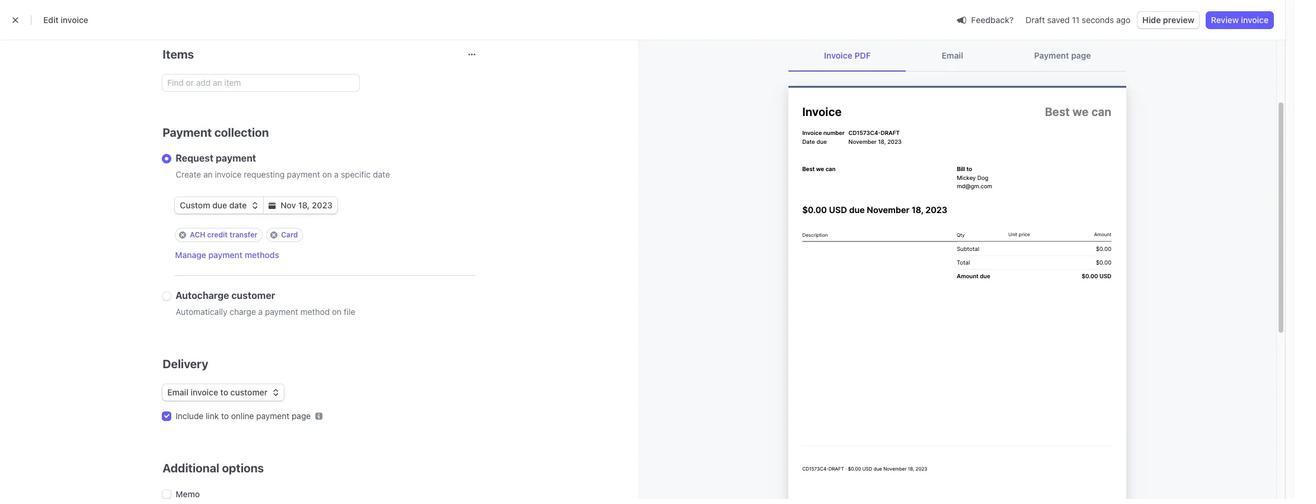 Task type: vqa. For each thing, say whether or not it's contained in the screenshot.
with
no



Task type: describe. For each thing, give the bounding box(es) containing it.
draft saved 11 seconds ago
[[1026, 15, 1131, 25]]

svg image for email invoice to customer
[[272, 390, 279, 397]]

an
[[203, 170, 213, 180]]

payment inside autocharge customer automatically charge a payment method on file
[[265, 307, 298, 317]]

request payment create an invoice requesting payment on a specific date
[[176, 153, 390, 180]]

pdf
[[855, 50, 871, 60]]

additional options
[[163, 462, 264, 475]]

automatically
[[176, 307, 227, 317]]

custom due date
[[180, 200, 247, 210]]

date inside popup button
[[229, 200, 247, 210]]

email invoice to customer
[[167, 388, 268, 398]]

toolbar containing ach credit transfer
[[175, 228, 303, 242]]

items
[[163, 47, 194, 61]]

payment inside button
[[208, 250, 243, 260]]

custom due date button
[[175, 197, 263, 214]]

2023
[[312, 200, 333, 210]]

include
[[176, 411, 204, 422]]

invoice inside request payment create an invoice requesting payment on a specific date
[[215, 170, 242, 180]]

payment for payment collection
[[163, 126, 212, 139]]

invoice for email invoice to customer
[[191, 388, 218, 398]]

Find or add an item text field
[[163, 75, 359, 91]]

email invoice to customer button
[[163, 385, 284, 401]]

manage payment methods
[[175, 250, 279, 260]]

collection
[[214, 126, 269, 139]]

methods
[[245, 250, 279, 260]]

review invoice button
[[1206, 12, 1273, 28]]

on for customer
[[332, 307, 342, 317]]

card
[[281, 231, 298, 240]]

specific
[[341, 170, 371, 180]]

customer inside email invoice to customer popup button
[[230, 388, 268, 398]]

remove ach credit transfer image
[[179, 232, 186, 239]]

review
[[1211, 15, 1239, 25]]

tab list containing invoice pdf
[[789, 40, 1127, 72]]

preview
[[1163, 15, 1194, 25]]

feedback? button
[[952, 12, 1019, 28]]

include link to online payment page
[[176, 411, 311, 422]]

hide
[[1143, 15, 1161, 25]]

hide preview
[[1143, 15, 1194, 25]]

ach credit transfer
[[190, 231, 257, 240]]

invoice
[[824, 50, 852, 60]]

custom
[[180, 200, 210, 210]]

invoice pdf
[[824, 50, 871, 60]]

remove card image
[[271, 232, 278, 239]]

link
[[206, 411, 219, 422]]

svg image
[[252, 202, 259, 209]]

autocharge
[[176, 290, 229, 301]]

to for online
[[221, 411, 229, 422]]

email for email invoice to customer
[[167, 388, 188, 398]]

method
[[300, 307, 330, 317]]



Task type: locate. For each thing, give the bounding box(es) containing it.
payment up request
[[163, 126, 212, 139]]

0 vertical spatial to
[[220, 388, 228, 398]]

1 horizontal spatial a
[[334, 170, 339, 180]]

toolbar
[[175, 228, 303, 242]]

payment page
[[1034, 50, 1091, 60]]

feedback?
[[971, 15, 1014, 25]]

1 horizontal spatial email
[[942, 50, 963, 60]]

payment down saved
[[1034, 50, 1069, 60]]

date right specific on the left of the page
[[373, 170, 390, 180]]

to inside popup button
[[220, 388, 228, 398]]

payment down collection
[[216, 153, 256, 164]]

to right link
[[221, 411, 229, 422]]

review invoice
[[1211, 15, 1269, 25]]

email inside tab list
[[942, 50, 963, 60]]

invoice right an
[[215, 170, 242, 180]]

1 horizontal spatial on
[[332, 307, 342, 317]]

on inside request payment create an invoice requesting payment on a specific date
[[322, 170, 332, 180]]

0 horizontal spatial date
[[229, 200, 247, 210]]

options
[[222, 462, 264, 475]]

requesting
[[244, 170, 285, 180]]

ach
[[190, 231, 205, 240]]

0 vertical spatial customer
[[231, 290, 275, 301]]

invoice up link
[[191, 388, 218, 398]]

email inside popup button
[[167, 388, 188, 398]]

0 vertical spatial svg image
[[269, 202, 276, 209]]

1 horizontal spatial payment
[[1034, 50, 1069, 60]]

0 vertical spatial a
[[334, 170, 339, 180]]

a right charge at left
[[258, 307, 263, 317]]

create
[[176, 170, 201, 180]]

a inside autocharge customer automatically charge a payment method on file
[[258, 307, 263, 317]]

on left file
[[332, 307, 342, 317]]

invoice right review
[[1241, 15, 1269, 25]]

invoice inside button
[[1241, 15, 1269, 25]]

nov 18, 2023
[[281, 200, 333, 210]]

ago
[[1116, 15, 1131, 25]]

payment
[[216, 153, 256, 164], [287, 170, 320, 180], [208, 250, 243, 260], [265, 307, 298, 317], [256, 411, 289, 422]]

a left specific on the left of the page
[[334, 170, 339, 180]]

svg image up include link to online payment page
[[272, 390, 279, 397]]

1 vertical spatial email
[[167, 388, 188, 398]]

nov
[[281, 200, 296, 210]]

payment collection
[[163, 126, 269, 139]]

page down draft saved 11 seconds ago
[[1071, 50, 1091, 60]]

autocharge customer automatically charge a payment method on file
[[176, 290, 355, 317]]

1 horizontal spatial page
[[1071, 50, 1091, 60]]

0 horizontal spatial page
[[292, 411, 311, 422]]

svg image inside email invoice to customer popup button
[[272, 390, 279, 397]]

invoice for review invoice
[[1241, 15, 1269, 25]]

svg image
[[269, 202, 276, 209], [272, 390, 279, 397]]

manage payment methods button
[[175, 250, 279, 261]]

file
[[344, 307, 355, 317]]

online
[[231, 411, 254, 422]]

on
[[322, 170, 332, 180], [332, 307, 342, 317]]

page
[[1071, 50, 1091, 60], [292, 411, 311, 422]]

tab list
[[789, 40, 1127, 72]]

0 horizontal spatial a
[[258, 307, 263, 317]]

1 vertical spatial svg image
[[272, 390, 279, 397]]

payment for payment page
[[1034, 50, 1069, 60]]

11
[[1072, 15, 1080, 25]]

hide preview button
[[1138, 12, 1199, 28]]

nov 18, 2023 button
[[264, 197, 337, 214]]

on left specific on the left of the page
[[322, 170, 332, 180]]

due
[[212, 200, 227, 210]]

invoice for edit invoice
[[61, 15, 88, 25]]

0 vertical spatial on
[[322, 170, 332, 180]]

page right the online
[[292, 411, 311, 422]]

0 vertical spatial payment
[[1034, 50, 1069, 60]]

page inside tab list
[[1071, 50, 1091, 60]]

on for payment
[[322, 170, 332, 180]]

invoice
[[61, 15, 88, 25], [1241, 15, 1269, 25], [215, 170, 242, 180], [191, 388, 218, 398]]

1 vertical spatial to
[[221, 411, 229, 422]]

edit invoice
[[43, 15, 88, 25]]

request
[[176, 153, 214, 164]]

draft
[[1026, 15, 1045, 25]]

date inside request payment create an invoice requesting payment on a specific date
[[373, 170, 390, 180]]

1 horizontal spatial date
[[373, 170, 390, 180]]

payment
[[1034, 50, 1069, 60], [163, 126, 212, 139]]

to
[[220, 388, 228, 398], [221, 411, 229, 422]]

charge
[[230, 307, 256, 317]]

edit
[[43, 15, 58, 25]]

svg image left nov
[[269, 202, 276, 209]]

delivery
[[163, 357, 208, 371]]

to up include link to online payment page
[[220, 388, 228, 398]]

0 vertical spatial page
[[1071, 50, 1091, 60]]

date left svg image
[[229, 200, 247, 210]]

1 vertical spatial payment
[[163, 126, 212, 139]]

on inside autocharge customer automatically charge a payment method on file
[[332, 307, 342, 317]]

0 horizontal spatial payment
[[163, 126, 212, 139]]

svg image for nov 18, 2023
[[269, 202, 276, 209]]

date
[[373, 170, 390, 180], [229, 200, 247, 210]]

1 vertical spatial a
[[258, 307, 263, 317]]

18,
[[298, 200, 310, 210]]

saved
[[1047, 15, 1070, 25]]

email up include
[[167, 388, 188, 398]]

email for email
[[942, 50, 963, 60]]

1 vertical spatial on
[[332, 307, 342, 317]]

1 vertical spatial date
[[229, 200, 247, 210]]

payment inside tab list
[[1034, 50, 1069, 60]]

0 horizontal spatial on
[[322, 170, 332, 180]]

seconds
[[1082, 15, 1114, 25]]

customer up charge at left
[[231, 290, 275, 301]]

0 vertical spatial email
[[942, 50, 963, 60]]

a
[[334, 170, 339, 180], [258, 307, 263, 317]]

invoice right "edit"
[[61, 15, 88, 25]]

invoice inside popup button
[[191, 388, 218, 398]]

email
[[942, 50, 963, 60], [167, 388, 188, 398]]

1 vertical spatial customer
[[230, 388, 268, 398]]

customer inside autocharge customer automatically charge a payment method on file
[[231, 290, 275, 301]]

0 horizontal spatial email
[[167, 388, 188, 398]]

transfer
[[230, 231, 257, 240]]

additional
[[163, 462, 219, 475]]

payment left method
[[265, 307, 298, 317]]

payment up 18, at top left
[[287, 170, 320, 180]]

payment down ach credit transfer
[[208, 250, 243, 260]]

1 vertical spatial page
[[292, 411, 311, 422]]

email down the feedback? button
[[942, 50, 963, 60]]

customer
[[231, 290, 275, 301], [230, 388, 268, 398]]

svg image inside the nov 18, 2023 button
[[269, 202, 276, 209]]

to for customer
[[220, 388, 228, 398]]

payment right the online
[[256, 411, 289, 422]]

manage
[[175, 250, 206, 260]]

credit
[[207, 231, 228, 240]]

customer up include link to online payment page
[[230, 388, 268, 398]]

0 vertical spatial date
[[373, 170, 390, 180]]

a inside request payment create an invoice requesting payment on a specific date
[[334, 170, 339, 180]]



